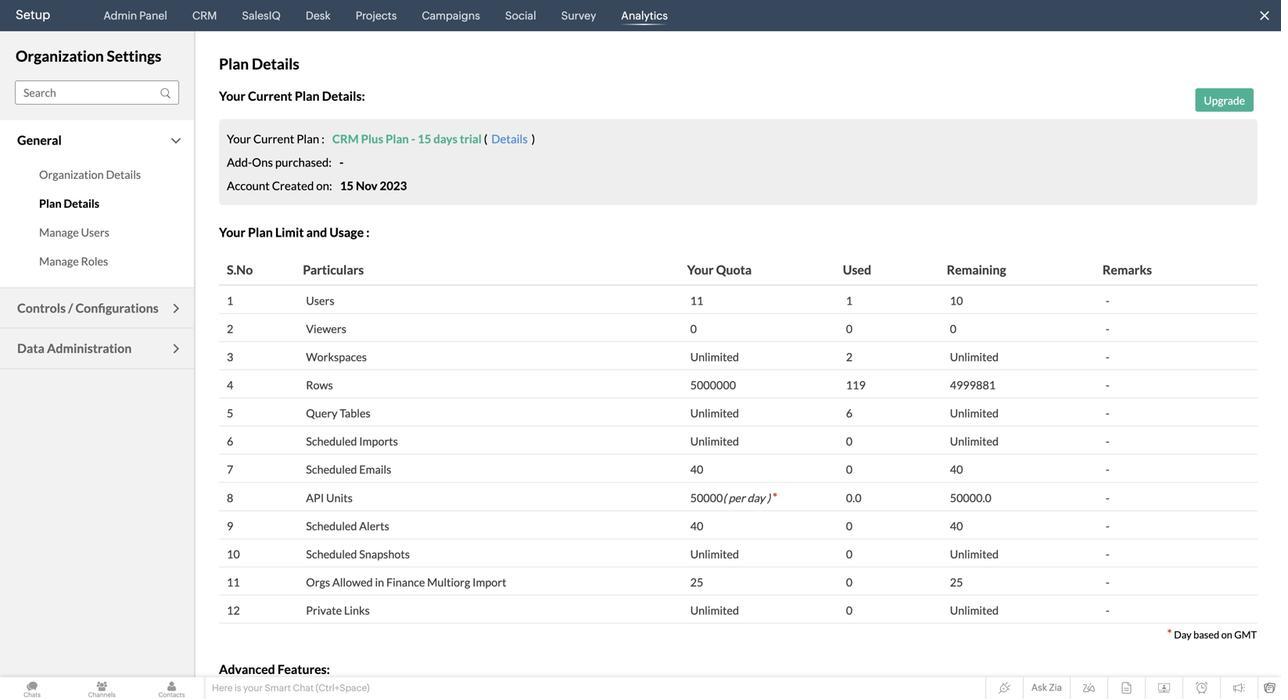 Task type: locate. For each thing, give the bounding box(es) containing it.
campaigns
[[422, 9, 480, 22]]

(ctrl+space)
[[316, 684, 370, 694]]

social
[[505, 9, 536, 22]]

chat
[[293, 684, 314, 694]]

your
[[243, 684, 263, 694]]

admin
[[103, 9, 137, 22]]

projects
[[356, 9, 397, 22]]

projects link
[[349, 0, 403, 31]]

salesiq link
[[236, 0, 287, 31]]

smart
[[265, 684, 291, 694]]

channels image
[[70, 678, 134, 700]]

ask
[[1031, 683, 1047, 694]]

contacts image
[[140, 678, 204, 700]]

crm
[[192, 9, 217, 22]]

here is your smart chat (ctrl+space)
[[212, 684, 370, 694]]



Task type: describe. For each thing, give the bounding box(es) containing it.
salesiq
[[242, 9, 281, 22]]

desk
[[306, 9, 331, 22]]

chats image
[[0, 678, 64, 700]]

analytics
[[621, 9, 668, 22]]

panel
[[139, 9, 167, 22]]

survey
[[561, 9, 596, 22]]

analytics link
[[615, 0, 674, 31]]

ask zia
[[1031, 683, 1062, 694]]

survey link
[[555, 0, 602, 31]]

admin panel link
[[97, 0, 173, 31]]

social link
[[499, 0, 542, 31]]

admin panel
[[103, 9, 167, 22]]

setup
[[16, 7, 50, 22]]

here
[[212, 684, 233, 694]]

desk link
[[299, 0, 337, 31]]

crm link
[[186, 0, 223, 31]]

is
[[235, 684, 241, 694]]

campaigns link
[[416, 0, 486, 31]]

zia
[[1049, 683, 1062, 694]]



